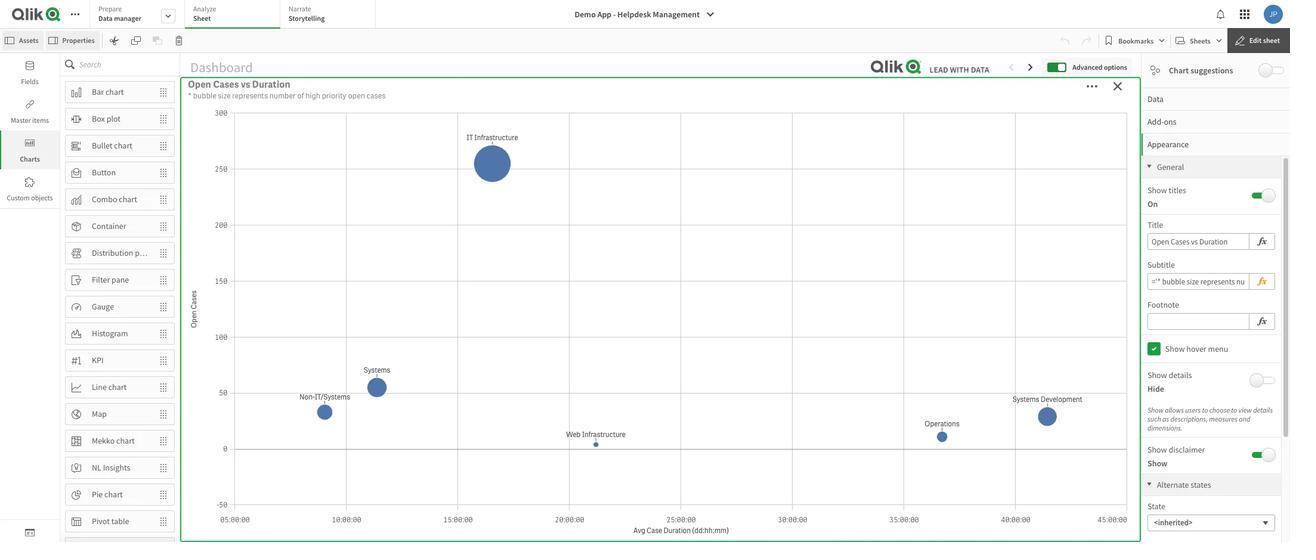 Task type: vqa. For each thing, say whether or not it's contained in the screenshot.
3
no



Task type: describe. For each thing, give the bounding box(es) containing it.
as
[[1163, 415, 1170, 424]]

analyze sheet
[[193, 4, 216, 23]]

sheet
[[1264, 36, 1281, 45]]

priority for 72
[[307, 79, 368, 103]]

sheets button
[[1174, 31, 1225, 50]]

gauge
[[92, 301, 114, 312]]

advanced options
[[1073, 62, 1128, 71]]

fields
[[21, 77, 39, 86]]

priority for 203
[[942, 79, 1003, 103]]

72
[[321, 103, 364, 151]]

plot for distribution plot
[[135, 248, 149, 258]]

insights
[[103, 462, 130, 473]]

general
[[1158, 162, 1185, 172]]

descriptions,
[[1171, 415, 1208, 424]]

show for show allows users to choose to view details such as descriptions, measures and dimensions.
[[1148, 406, 1164, 415]]

alternate
[[1158, 480, 1190, 490]]

mekko
[[92, 436, 115, 446]]

low
[[903, 79, 938, 103]]

edit sheet button
[[1228, 28, 1291, 53]]

show for show details hide
[[1148, 370, 1168, 381]]

prepare
[[98, 4, 122, 13]]

pie chart
[[92, 489, 123, 500]]

hide
[[1148, 384, 1165, 394]]

vs
[[241, 78, 250, 91]]

map
[[92, 409, 107, 420]]

pie
[[92, 489, 103, 500]]

show for show disclaimer show
[[1148, 445, 1168, 455]]

show titles on
[[1148, 185, 1187, 209]]

state
[[1148, 501, 1166, 512]]

chart for line chart
[[108, 382, 127, 393]]

filter pane
[[92, 275, 129, 285]]

2 to from the left
[[1232, 406, 1238, 415]]

cases inside open cases vs duration * bubble size represents number of high priority open cases
[[213, 78, 239, 91]]

chart
[[1170, 65, 1189, 76]]

object image
[[25, 138, 35, 148]]

delete image
[[174, 36, 184, 45]]

advanced
[[1073, 62, 1103, 71]]

open for open & resolved cases over time
[[186, 365, 209, 378]]

data inside tab
[[1148, 94, 1164, 104]]

combo
[[92, 194, 117, 205]]

move image for line chart
[[153, 377, 174, 398]]

move image for container
[[153, 216, 174, 237]]

chart for pie chart
[[104, 489, 123, 500]]

combo chart
[[92, 194, 137, 205]]

move image for pie chart
[[153, 485, 174, 505]]

properties
[[62, 36, 95, 45]]

pivot
[[92, 516, 110, 527]]

move image for distribution plot
[[153, 243, 174, 263]]

states
[[1191, 480, 1212, 490]]

james peterson image
[[1264, 5, 1284, 24]]

details inside show allows users to choose to view details such as descriptions, measures and dimensions.
[[1254, 406, 1273, 415]]

pivot table
[[92, 516, 129, 527]]

allows
[[1165, 406, 1184, 415]]

options
[[1104, 62, 1128, 71]]

ons
[[1164, 116, 1177, 127]]

bar
[[92, 87, 104, 97]]

move image for pivot table
[[153, 512, 174, 532]]

sheet
[[193, 14, 211, 23]]

move image for gauge
[[153, 297, 174, 317]]

dimensions.
[[1148, 424, 1183, 433]]

cut image
[[110, 36, 119, 45]]

&
[[211, 365, 218, 378]]

line chart
[[92, 382, 127, 393]]

charts button
[[0, 131, 60, 169]]

next sheet: performance image
[[1027, 62, 1036, 72]]

details inside show details hide
[[1169, 370, 1192, 381]]

choose
[[1210, 406, 1230, 415]]

duration
[[252, 78, 291, 91]]

add-
[[1148, 116, 1164, 127]]

move image for mekko chart
[[153, 431, 174, 451]]

manager
[[114, 14, 141, 23]]

priority for 142
[[639, 79, 700, 103]]

assets
[[19, 36, 39, 45]]

histogram
[[92, 328, 128, 339]]

measures
[[1210, 415, 1238, 424]]

11 move image from the top
[[153, 539, 174, 542]]

tab list containing prepare
[[90, 0, 380, 30]]

open cases vs duration * bubble size represents number of high priority open cases
[[188, 78, 386, 101]]

show for show titles on
[[1148, 185, 1168, 196]]

move image for map
[[153, 404, 174, 425]]

triangle bottom image
[[1142, 163, 1158, 169]]

narrate storytelling
[[289, 4, 325, 23]]

data inside prepare data manager
[[98, 14, 113, 23]]

open cases by priority type
[[584, 153, 704, 166]]

cases
[[367, 91, 386, 101]]

open expression editor image for subtitle
[[1257, 274, 1268, 289]]

move image for combo chart
[[153, 189, 174, 210]]

medium priority cases 142
[[568, 79, 753, 151]]

plot for box plot
[[107, 113, 121, 124]]

show allows users to choose to view details such as descriptions, measures and dimensions.
[[1148, 406, 1273, 433]]

charts
[[20, 155, 40, 163]]

*
[[188, 91, 192, 101]]

size
[[218, 91, 231, 101]]

demo app - helpdesk management button
[[568, 5, 723, 24]]

puzzle image
[[25, 177, 35, 187]]

move image for filter pane
[[153, 270, 174, 290]]

copy image
[[131, 36, 141, 45]]

by
[[637, 153, 647, 166]]

mekko chart
[[92, 436, 135, 446]]

move image for bullet chart
[[153, 136, 174, 156]]

cases inside low priority cases 203
[[1006, 79, 1056, 103]]

open expression editor image for footnote
[[1257, 314, 1268, 329]]

time
[[312, 365, 333, 378]]

chart for bar chart
[[106, 87, 124, 97]]

open expression editor image for title
[[1257, 235, 1268, 249]]

-
[[613, 9, 616, 20]]

bookmarks button
[[1102, 31, 1168, 50]]

line
[[92, 382, 107, 393]]

properties button
[[46, 31, 99, 50]]

database image
[[25, 61, 35, 70]]

edit
[[1250, 36, 1262, 45]]



Task type: locate. For each thing, give the bounding box(es) containing it.
show up on
[[1148, 185, 1168, 196]]

fields button
[[0, 53, 60, 92]]

chart
[[106, 87, 124, 97], [114, 140, 132, 151], [119, 194, 137, 205], [108, 382, 127, 393], [116, 436, 135, 446], [104, 489, 123, 500]]

None text field
[[1148, 273, 1250, 290], [1148, 313, 1250, 330], [1148, 273, 1250, 290], [1148, 313, 1250, 330]]

1 horizontal spatial details
[[1254, 406, 1273, 415]]

142
[[628, 103, 693, 151]]

7 move image from the top
[[153, 431, 174, 451]]

priority
[[322, 91, 347, 101]]

chart right "pie"
[[104, 489, 123, 500]]

open left the &
[[186, 365, 209, 378]]

chart right bar
[[106, 87, 124, 97]]

chart right line on the left bottom
[[108, 382, 127, 393]]

8 move image from the top
[[153, 458, 174, 478]]

triangle bottom image
[[1142, 482, 1158, 488]]

6 move image from the top
[[153, 351, 174, 371]]

0 vertical spatial details
[[1169, 370, 1192, 381]]

tab list
[[90, 0, 380, 30]]

show left allows
[[1148, 406, 1164, 415]]

plot
[[107, 113, 121, 124], [135, 248, 149, 258]]

high
[[264, 79, 303, 103]]

demo
[[575, 9, 596, 20]]

add-ons tab
[[1142, 110, 1291, 133]]

0 vertical spatial data
[[98, 14, 113, 23]]

7 move image from the top
[[153, 404, 174, 425]]

move image for nl insights
[[153, 458, 174, 478]]

suggestions
[[1191, 65, 1234, 76]]

move image for kpi
[[153, 351, 174, 371]]

chart right bullet
[[114, 140, 132, 151]]

move image for histogram
[[153, 324, 174, 344]]

of
[[297, 91, 304, 101]]

0 horizontal spatial plot
[[107, 113, 121, 124]]

kpi
[[92, 355, 104, 366]]

chart right the mekko
[[116, 436, 135, 446]]

1 vertical spatial plot
[[135, 248, 149, 258]]

1 horizontal spatial plot
[[135, 248, 149, 258]]

items
[[32, 116, 49, 125]]

cases inside 'medium priority cases 142'
[[704, 79, 753, 103]]

move image right histogram
[[153, 324, 174, 344]]

open left by at the top of the page
[[584, 153, 607, 166]]

details
[[1169, 370, 1192, 381], [1254, 406, 1273, 415]]

data down prepare
[[98, 14, 113, 23]]

1 horizontal spatial data
[[1148, 94, 1164, 104]]

1 vertical spatial open expression editor image
[[1257, 274, 1268, 289]]

master
[[11, 116, 31, 125]]

bullet chart
[[92, 140, 132, 151]]

show disclaimer show
[[1148, 445, 1206, 469]]

Search text field
[[79, 53, 180, 76]]

appearance tab
[[1142, 133, 1291, 156]]

pane
[[112, 275, 129, 285]]

custom objects button
[[0, 169, 60, 208]]

details down hover
[[1169, 370, 1192, 381]]

move image left the &
[[153, 351, 174, 371]]

9 move image from the top
[[153, 485, 174, 505]]

3 open expression editor image from the top
[[1257, 314, 1268, 329]]

4 move image from the top
[[153, 243, 174, 263]]

2 move image from the top
[[153, 109, 174, 129]]

open expression editor image
[[1257, 235, 1268, 249], [1257, 274, 1268, 289], [1257, 314, 1268, 329]]

cases
[[213, 78, 239, 91], [371, 79, 421, 103], [704, 79, 753, 103], [1006, 79, 1056, 103], [609, 153, 635, 166], [261, 365, 287, 378]]

1 vertical spatial data
[[1148, 94, 1164, 104]]

10 move image from the top
[[153, 512, 174, 532]]

nl insights
[[92, 462, 130, 473]]

number
[[270, 91, 296, 101]]

to left view
[[1232, 406, 1238, 415]]

to right "users"
[[1203, 406, 1209, 415]]

link image
[[25, 100, 35, 109]]

show inside show details hide
[[1148, 370, 1168, 381]]

0 vertical spatial plot
[[107, 113, 121, 124]]

such
[[1148, 415, 1162, 424]]

show down dimensions.
[[1148, 445, 1168, 455]]

application containing 72
[[0, 0, 1291, 542]]

appearance
[[1148, 139, 1189, 150]]

chart for bullet chart
[[114, 140, 132, 151]]

0 vertical spatial open
[[188, 78, 211, 91]]

move image for button
[[153, 163, 174, 183]]

chart right combo
[[119, 194, 137, 205]]

priority inside 'medium priority cases 142'
[[639, 79, 700, 103]]

nl
[[92, 462, 101, 473]]

priority
[[307, 79, 368, 103], [639, 79, 700, 103], [942, 79, 1003, 103], [649, 153, 682, 166]]

open for open cases vs duration * bubble size represents number of high priority open cases
[[188, 78, 211, 91]]

hover
[[1187, 344, 1207, 354]]

add-ons
[[1148, 116, 1177, 127]]

6 move image from the top
[[153, 377, 174, 398]]

chart for mekko chart
[[116, 436, 135, 446]]

show left hover
[[1166, 344, 1185, 354]]

cases inside high priority cases 72
[[371, 79, 421, 103]]

move image right 'pane'
[[153, 270, 174, 290]]

custom objects
[[7, 193, 53, 202]]

titles
[[1169, 185, 1187, 196]]

to
[[1203, 406, 1209, 415], [1232, 406, 1238, 415]]

priority inside low priority cases 203
[[942, 79, 1003, 103]]

0 horizontal spatial to
[[1203, 406, 1209, 415]]

users
[[1186, 406, 1201, 415]]

0 horizontal spatial data
[[98, 14, 113, 23]]

open left size
[[188, 78, 211, 91]]

1 vertical spatial details
[[1254, 406, 1273, 415]]

open
[[188, 78, 211, 91], [584, 153, 607, 166], [186, 365, 209, 378]]

high
[[306, 91, 320, 101]]

resolved
[[220, 365, 259, 378]]

203
[[947, 103, 1012, 151]]

show inside show allows users to choose to view details such as descriptions, measures and dimensions.
[[1148, 406, 1164, 415]]

move image left *
[[153, 82, 174, 102]]

show details hide
[[1148, 370, 1192, 394]]

3 move image from the top
[[153, 136, 174, 156]]

move image for box plot
[[153, 109, 174, 129]]

medium
[[568, 79, 635, 103]]

on
[[1148, 199, 1158, 209]]

1 open expression editor image from the top
[[1257, 235, 1268, 249]]

bookmarks
[[1119, 36, 1154, 45]]

show up hide
[[1148, 370, 1168, 381]]

5 move image from the top
[[153, 297, 174, 317]]

container
[[92, 221, 126, 232]]

5 move image from the top
[[153, 324, 174, 344]]

chart suggestions
[[1170, 65, 1234, 76]]

low priority cases 203
[[903, 79, 1056, 151]]

title
[[1148, 220, 1164, 230]]

open inside open cases vs duration * bubble size represents number of high priority open cases
[[188, 78, 211, 91]]

0 vertical spatial open expression editor image
[[1257, 235, 1268, 249]]

1 vertical spatial open
[[584, 153, 607, 166]]

priority inside high priority cases 72
[[307, 79, 368, 103]]

2 open expression editor image from the top
[[1257, 274, 1268, 289]]

2 vertical spatial open expression editor image
[[1257, 314, 1268, 329]]

open for open cases by priority type
[[584, 153, 607, 166]]

table
[[111, 516, 129, 527]]

alternate states
[[1158, 480, 1212, 490]]

show up triangle bottom icon
[[1148, 458, 1168, 469]]

move image right mekko chart
[[153, 431, 174, 451]]

distribution plot
[[92, 248, 149, 258]]

app
[[598, 9, 612, 20]]

move image
[[153, 163, 174, 183], [153, 189, 174, 210], [153, 216, 174, 237], [153, 243, 174, 263], [153, 297, 174, 317], [153, 377, 174, 398], [153, 404, 174, 425], [153, 458, 174, 478], [153, 485, 174, 505], [153, 512, 174, 532], [153, 539, 174, 542]]

move image
[[153, 82, 174, 102], [153, 109, 174, 129], [153, 136, 174, 156], [153, 270, 174, 290], [153, 324, 174, 344], [153, 351, 174, 371], [153, 431, 174, 451]]

application
[[0, 0, 1291, 542]]

move image right bullet chart
[[153, 136, 174, 156]]

2 vertical spatial open
[[186, 365, 209, 378]]

1 horizontal spatial to
[[1232, 406, 1238, 415]]

move image right box plot
[[153, 109, 174, 129]]

show for show hover menu
[[1166, 344, 1185, 354]]

1 to from the left
[[1203, 406, 1209, 415]]

move image for bar chart
[[153, 82, 174, 102]]

variables image
[[25, 528, 35, 538]]

menu
[[1209, 344, 1229, 354]]

open
[[348, 91, 365, 101]]

show inside show titles on
[[1148, 185, 1168, 196]]

box
[[92, 113, 105, 124]]

plot right distribution
[[135, 248, 149, 258]]

show
[[1148, 185, 1168, 196], [1166, 344, 1185, 354], [1148, 370, 1168, 381], [1148, 406, 1164, 415], [1148, 445, 1168, 455], [1148, 458, 1168, 469]]

scatter chart image
[[1151, 66, 1161, 75]]

box plot
[[92, 113, 121, 124]]

filter
[[92, 275, 110, 285]]

data tab
[[1142, 88, 1291, 110]]

chart for combo chart
[[119, 194, 137, 205]]

0 horizontal spatial details
[[1169, 370, 1192, 381]]

edit sheet
[[1250, 36, 1281, 45]]

demo app - helpdesk management
[[575, 9, 700, 20]]

helpdesk
[[618, 9, 651, 20]]

prepare data manager
[[98, 4, 141, 23]]

details right view
[[1254, 406, 1273, 415]]

None text field
[[1148, 233, 1250, 250]]

custom
[[7, 193, 30, 202]]

represents
[[232, 91, 268, 101]]

data up add-
[[1148, 94, 1164, 104]]

master items button
[[0, 92, 60, 131]]

open & resolved cases over time
[[186, 365, 333, 378]]

distribution
[[92, 248, 133, 258]]

3 move image from the top
[[153, 216, 174, 237]]

2 move image from the top
[[153, 189, 174, 210]]

bullet
[[92, 140, 112, 151]]

1 move image from the top
[[153, 163, 174, 183]]

none text field inside application
[[1148, 233, 1250, 250]]

plot right box in the left top of the page
[[107, 113, 121, 124]]

1 move image from the top
[[153, 82, 174, 102]]

view
[[1239, 406, 1252, 415]]

analyze
[[193, 4, 216, 13]]

4 move image from the top
[[153, 270, 174, 290]]

sheets
[[1190, 36, 1211, 45]]



